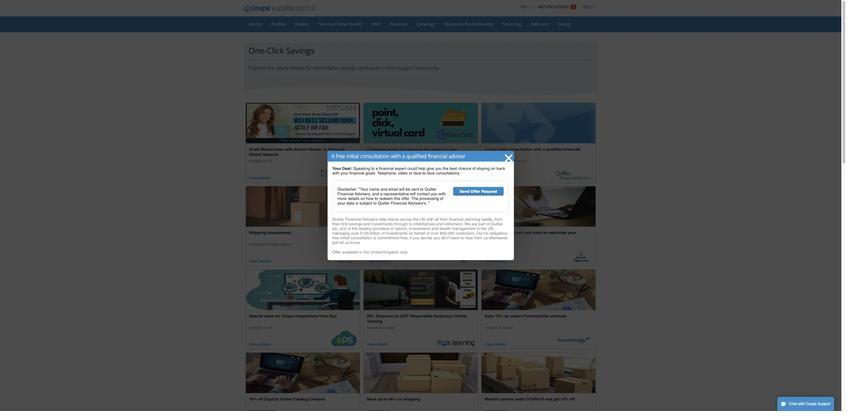 Task type: locate. For each thing, give the bounding box(es) containing it.
0 horizontal spatial online
[[280, 397, 292, 402]]

one-click savings
[[249, 45, 315, 56]]

view details button up 'name'
[[367, 175, 388, 181]]

of inside speaking to a financial expert could help give you the best chance of staying on track with your financial goals. telephone, video or face-to-face consultations.
[[473, 166, 476, 171]]

0 horizontal spatial kingdom
[[383, 250, 399, 255]]

over up know. at the bottom left
[[351, 231, 359, 236]]

myca learning image
[[364, 270, 478, 310], [438, 340, 475, 347]]

and down all
[[432, 226, 438, 231]]

1 vertical spatial kleercard image
[[438, 166, 475, 180]]

of right maslan
[[323, 147, 327, 152]]

financial inside a free initial consultation with a qualified financial adviser available in united kingdom
[[564, 147, 581, 152]]

or
[[409, 171, 413, 176]]

0 horizontal spatial us
[[345, 240, 349, 245]]

through
[[394, 222, 408, 226]]

a up staying
[[485, 147, 488, 152]]

of left advice,
[[391, 226, 394, 231]]

arduous
[[428, 230, 444, 235]]

will left be
[[399, 187, 405, 192]]

a
[[485, 147, 488, 152], [331, 153, 335, 160]]

us right let
[[345, 240, 349, 245]]

multiple
[[267, 243, 279, 247]]

view details button for a free initial consultation with a qualified financial adviser
[[485, 175, 506, 181]]

consultation up close image
[[509, 147, 533, 152]]

chat with coupa support button
[[778, 397, 835, 411]]

2 horizontal spatial from
[[495, 217, 503, 222]]

1 horizontal spatial off
[[502, 230, 507, 235]]

adviser inside dialog
[[449, 153, 466, 160]]

a inside disclaimer: "your name and email will be sent to quilter financial advisers, and a representative will contact you with more details on how to redeem this offer. the processing of your data is subject to quilter financial advisers's
[[380, 192, 382, 196]]

0 vertical spatial myca learning image
[[364, 270, 478, 310]]

pinnacle global network image up allison
[[246, 103, 360, 143]]

view down training
[[367, 342, 376, 347]]

1 horizontal spatial kingdom
[[514, 159, 527, 163]]

online right the 'suspicion' at the bottom of the page
[[454, 314, 467, 318]]

us inside scale masterclass with allison maslan of pinnacle global network available in us
[[267, 159, 272, 163]]

1 us from the top
[[267, 159, 272, 163]]

of right the speed
[[444, 147, 448, 152]]

pinnacle global network image
[[246, 103, 360, 143], [320, 169, 357, 180]]

£100
[[360, 231, 369, 236]]

save left up
[[367, 397, 376, 402]]

a free initial consultation with a qualified financial adviser
[[331, 153, 466, 160]]

1 over from the left
[[351, 231, 359, 236]]

a
[[543, 147, 545, 152], [402, 153, 405, 160], [376, 166, 378, 171], [380, 192, 382, 196]]

company
[[388, 230, 406, 235]]

from right 'needs,'
[[495, 217, 503, 222]]

over
[[351, 231, 359, 236], [431, 231, 439, 236]]

help up the providers
[[379, 217, 387, 222]]

request
[[481, 189, 497, 194]]

and left tools
[[525, 230, 532, 235]]

with inside speaking to a financial expert could help give you the best chance of staying on track with your financial goals. telephone, video or face-to-face consultations.
[[332, 171, 340, 176]]

0 vertical spatial initial
[[497, 147, 508, 152]]

wealth
[[440, 226, 451, 231]]

1 vertical spatial for
[[275, 314, 280, 318]]

view details button down network
[[249, 175, 270, 181]]

view details down the available in global
[[485, 342, 506, 347]]

view details button for certify my company makes the arduous process of becoming diversity certified easier!
[[367, 258, 388, 264]]

from
[[495, 217, 503, 222], [474, 236, 483, 240], [319, 314, 328, 318]]

coupa left support at the right
[[806, 402, 817, 406]]

for right rates
[[275, 314, 280, 318]]

details
[[259, 176, 270, 180], [377, 176, 388, 180], [495, 176, 506, 180], [348, 196, 360, 201], [259, 259, 270, 264], [377, 259, 388, 264], [495, 259, 506, 264], [259, 342, 270, 347], [377, 342, 388, 347], [495, 342, 506, 347]]

services
[[551, 314, 567, 318]]

a inside a free initial consultation with a qualified financial adviser available in united kingdom
[[485, 147, 488, 152]]

a down pinnacle
[[331, 153, 335, 160]]

setup link
[[554, 19, 575, 29]]

1 horizontal spatial a
[[485, 147, 488, 152]]

dot
[[401, 314, 409, 318]]

qualified inside dialog
[[406, 153, 427, 160]]

savings
[[349, 222, 363, 226]]

0 horizontal spatial a
[[331, 153, 335, 160]]

shipping
[[249, 230, 266, 235]]

hear
[[465, 236, 473, 240]]

details down afterwards
[[495, 259, 506, 264]]

save up the available in global
[[485, 314, 494, 318]]

global inside 20% discount on dot reasonable suspicion online training available in global
[[385, 326, 395, 330]]

move
[[408, 147, 418, 152]]

1 vertical spatial eps image
[[332, 331, 357, 347]]

initial up "deal:"
[[347, 153, 359, 160]]

planning
[[465, 217, 480, 222]]

2 vertical spatial consultation
[[351, 236, 372, 240]]

details down the available in global
[[495, 342, 506, 347]]

20%
[[367, 314, 375, 318]]

1 vertical spatial from
[[474, 236, 483, 240]]

0 vertical spatial diversity masterminds image
[[482, 186, 596, 227]]

profile link
[[267, 19, 289, 29]]

0 vertical spatial us
[[267, 159, 272, 163]]

and left the email
[[381, 187, 387, 192]]

to right the speaking
[[371, 166, 375, 171]]

0 vertical spatial free
[[489, 147, 496, 152]]

2 vertical spatial initial
[[340, 236, 350, 240]]

in down network
[[264, 159, 266, 163]]

view details down track on the top of page
[[485, 176, 506, 180]]

get 10% off courses and tools to maximize your certification
[[485, 230, 577, 240]]

1 horizontal spatial help
[[418, 166, 426, 171]]

savings,
[[339, 65, 357, 71]]

the right at
[[424, 147, 430, 152]]

0 horizontal spatial for
[[275, 314, 280, 318]]

0 horizontal spatial coupa
[[282, 314, 294, 318]]

view details button down the available in global
[[485, 341, 506, 348]]

with inside a free initial consultation with a qualified financial adviser available in united kingdom
[[534, 147, 542, 152]]

0 horizontal spatial help
[[379, 217, 387, 222]]

your right maximize
[[568, 230, 577, 235]]

1 vertical spatial us
[[267, 326, 272, 330]]

a free initial consultation with a qualified financial adviser available in united kingdom
[[485, 147, 581, 163]]

0 vertical spatial certify my company image
[[364, 186, 478, 227]]

0 vertical spatial is
[[356, 201, 359, 206]]

consultation inside a free initial consultation with a qualified financial adviser available in united kingdom
[[509, 147, 533, 152]]

eps image
[[246, 270, 360, 310], [332, 331, 357, 347]]

view details button down training
[[367, 341, 388, 348]]

1 horizontal spatial adviser
[[485, 152, 499, 157]]

free up staying
[[489, 147, 496, 152]]

0 vertical spatial a
[[485, 147, 488, 152]]

0 vertical spatial for
[[305, 65, 312, 71]]

explore the deals below for immediate savings, exclusive to the coupa community.
[[249, 65, 440, 71]]

community.
[[412, 65, 440, 71]]

creation
[[309, 397, 326, 402]]

1 vertical spatial initial
[[347, 153, 359, 160]]

to inside speaking to a financial expert could help give you the best chance of staying on track with your financial goals. telephone, video or face-to-face consultations.
[[371, 166, 375, 171]]

adviser inside a free initial consultation with a qualified financial adviser available in united kingdom
[[485, 152, 499, 157]]

deal:
[[342, 166, 352, 171]]

we
[[465, 222, 471, 226]]

1 vertical spatial consultation
[[360, 153, 390, 160]]

us down get
[[484, 236, 488, 240]]

1 vertical spatial kingdom
[[383, 250, 399, 255]]

view details button for special rates for coupa integrations from eps
[[249, 341, 270, 348]]

1 vertical spatial help
[[379, 217, 387, 222]]

face
[[427, 171, 435, 176]]

eps image down eps
[[332, 331, 357, 347]]

off left supcat
[[258, 397, 263, 402]]

1 horizontal spatial is
[[373, 236, 376, 240]]

view details
[[249, 176, 270, 180], [367, 176, 388, 180], [485, 176, 506, 180], [249, 259, 270, 264], [367, 259, 388, 264], [485, 259, 506, 264], [249, 342, 270, 347], [367, 342, 388, 347], [485, 342, 506, 347]]

to left hear
[[461, 236, 464, 240]]

clients
[[388, 217, 399, 222]]

0 horizontal spatial from
[[319, 314, 328, 318]]

punchout2go image up punchout2go
[[482, 270, 596, 310]]

adviser up best
[[449, 153, 466, 160]]

1 vertical spatial financial
[[391, 201, 407, 206]]

quilter left this
[[378, 201, 390, 206]]

punchout2go image
[[482, 270, 596, 310], [555, 336, 593, 347]]

adviser up staying
[[485, 152, 499, 157]]

allison
[[294, 147, 307, 152]]

1 vertical spatial save
[[367, 397, 376, 402]]

help
[[418, 166, 426, 171], [379, 217, 387, 222]]

2 us from the top
[[267, 326, 272, 330]]

1 vertical spatial united
[[370, 250, 382, 255]]

free left let
[[332, 236, 339, 240]]

2 vertical spatial financial
[[345, 217, 362, 222]]

details right goals.
[[377, 176, 388, 180]]

for right below
[[305, 65, 312, 71]]

the
[[267, 65, 275, 71], [387, 65, 395, 71], [424, 147, 430, 152], [443, 166, 449, 171], [413, 217, 419, 222], [352, 226, 358, 231], [481, 226, 487, 231], [421, 230, 427, 235], [364, 250, 369, 255]]

business performance
[[445, 21, 493, 27]]

0 horizontal spatial is
[[356, 201, 359, 206]]

plc,
[[332, 226, 339, 231]]

view details down certification
[[485, 259, 506, 264]]

quilter up obligation,
[[491, 222, 503, 226]]

kleercard image
[[364, 103, 478, 143], [438, 166, 475, 180]]

the right exclusive
[[387, 65, 395, 71]]

in up track on the top of page
[[500, 159, 502, 163]]

financial down representative
[[391, 201, 407, 206]]

2 vertical spatial free
[[332, 236, 339, 240]]

at
[[419, 147, 423, 152]]

1 vertical spatial is
[[373, 236, 376, 240]]

inheritances
[[414, 222, 435, 226]]

advisers,
[[355, 192, 371, 196]]

10% inside get 10% off courses and tools to maximize your certification
[[493, 230, 501, 235]]

and left get
[[545, 397, 553, 402]]

2 vertical spatial coupa
[[806, 402, 817, 406]]

view details button down track on the top of page
[[485, 175, 506, 181]]

service/time sheets
[[319, 21, 362, 27]]

below
[[290, 65, 304, 71]]

online right supcat
[[280, 397, 292, 402]]

1 vertical spatial online
[[280, 397, 292, 402]]

view details button for corporate cards that move at the speed of your business
[[367, 175, 388, 181]]

qualified inside a free initial consultation with a qualified financial adviser available in united kingdom
[[546, 147, 563, 152]]

initial up close image
[[497, 147, 508, 152]]

view details button for 20% discount on dot reasonable suspicion online training
[[367, 341, 388, 348]]

1 horizontal spatial coupa
[[396, 65, 411, 71]]

1 horizontal spatial over
[[431, 231, 439, 236]]

0 horizontal spatial qualified
[[406, 153, 427, 160]]

0 vertical spatial online
[[454, 314, 467, 318]]

staying
[[477, 166, 490, 171]]

1 vertical spatial qualified
[[406, 153, 427, 160]]

0 vertical spatial pinnacle global network image
[[246, 103, 360, 143]]

global down "discount"
[[385, 326, 395, 330]]

a for a free initial consultation with a qualified financial adviser available in united kingdom
[[485, 147, 488, 152]]

0 vertical spatial united
[[503, 159, 513, 163]]

0 vertical spatial quilter financial advisers image
[[482, 103, 596, 143]]

0 horizontal spatial over
[[351, 231, 359, 236]]

qualified for a free initial consultation with a qualified financial adviser
[[406, 153, 427, 160]]

quilter financial advisers image
[[482, 103, 596, 143], [555, 170, 593, 180]]

0 horizontal spatial save
[[367, 397, 376, 402]]

save for save up to 46% on shipping
[[367, 397, 376, 402]]

view down available in us
[[249, 342, 258, 347]]

ware2go image
[[482, 353, 596, 393]]

available inside a free initial consultation with a qualified financial adviser available in united kingdom
[[485, 159, 499, 163]]

0 vertical spatial help
[[418, 166, 426, 171]]

support
[[818, 402, 831, 406]]

your inside disclaimer: "your name and email will be sent to quilter financial advisers, and a representative will contact you with more details on how to redeem this offer. the processing of your data is subject to quilter financial advisers's
[[338, 201, 346, 206]]

on left track on the top of page
[[491, 166, 495, 171]]

your left "data"
[[338, 201, 346, 206]]

view
[[249, 176, 258, 180], [367, 176, 376, 180], [485, 176, 493, 180], [249, 259, 258, 264], [367, 259, 376, 264], [485, 259, 493, 264], [249, 342, 258, 347], [367, 342, 376, 347], [485, 342, 493, 347]]

coupa left community.
[[396, 65, 411, 71]]

1 horizontal spatial their
[[440, 217, 448, 222]]

2 horizontal spatial coupa
[[806, 402, 817, 406]]

1 horizontal spatial from
[[474, 236, 483, 240]]

initial inside a free initial consultation with a qualified financial adviser available in united kingdom
[[497, 147, 508, 152]]

1 vertical spatial a
[[331, 153, 335, 160]]

free inside a free initial consultation with a qualified financial adviser available in united kingdom
[[489, 147, 496, 152]]

0 vertical spatial consultation
[[509, 147, 533, 152]]

details inside disclaimer: "your name and email will be sent to quilter financial advisers, and a representative will contact you with more details on how to redeem this offer. the processing of your data is subject to quilter financial advisers's
[[348, 196, 360, 201]]

special
[[249, 314, 263, 318]]

1 horizontal spatial united
[[503, 159, 513, 163]]

1 vertical spatial pinnacle global network image
[[320, 169, 357, 180]]

0 vertical spatial qualified
[[546, 147, 563, 152]]

us down network
[[267, 159, 272, 163]]

1 vertical spatial offer
[[332, 250, 341, 255]]

1 horizontal spatial qualified
[[546, 147, 563, 152]]

consultation down corporate
[[360, 153, 390, 160]]

savings
[[286, 45, 315, 56]]

obligation,
[[490, 231, 508, 236]]

kingdom inside a free initial consultation with a qualified financial adviser available in united kingdom
[[514, 159, 527, 163]]

is inside disclaimer: "your name and email will be sent to quilter financial advisers, and a representative will contact you with more details on how to redeem this offer. the processing of your data is subject to quilter financial advisers's
[[356, 201, 359, 206]]

on inside speaking to a financial expert could help give you the best chance of staying on track with your financial goals. telephone, video or face-to-face consultations.
[[491, 166, 495, 171]]

how
[[366, 196, 374, 201]]

from left eps
[[319, 314, 328, 318]]

in inside scale masterclass with allison maslan of pinnacle global network available in us
[[264, 159, 266, 163]]

cards
[[387, 147, 398, 152]]

over left wealth
[[431, 231, 439, 236]]

sourcing link
[[499, 19, 526, 29]]

1 horizontal spatial offer
[[471, 189, 480, 194]]

is right "data"
[[356, 201, 359, 206]]

available inside 20% discount on dot reasonable suspicion online training available in global
[[367, 326, 381, 330]]

and up arduous
[[436, 222, 443, 226]]

1 horizontal spatial online
[[454, 314, 467, 318]]

united down becoming
[[370, 250, 382, 255]]

in down training
[[382, 326, 384, 330]]

0 horizontal spatial their
[[332, 222, 340, 226]]

0 horizontal spatial will
[[399, 187, 405, 192]]

give
[[427, 166, 434, 171]]

adviser
[[485, 152, 499, 157], [449, 153, 466, 160]]

0 horizontal spatial adviser
[[449, 153, 466, 160]]

details down disclaimer:
[[348, 196, 360, 201]]

0 horizontal spatial united
[[370, 250, 382, 255]]

ons
[[541, 21, 549, 27]]

1 horizontal spatial save
[[485, 314, 494, 318]]

save for save 10% on select punchout2go services
[[485, 314, 494, 318]]

the up decide at the bottom of page
[[421, 230, 427, 235]]

if
[[410, 236, 412, 240]]

you right 'give'
[[435, 166, 442, 171]]

masterclass
[[261, 147, 284, 152]]

diversity masterminds image
[[482, 186, 596, 227], [574, 248, 590, 263]]

1 horizontal spatial us
[[484, 236, 488, 240]]

add-ons link
[[527, 19, 553, 29]]

this
[[394, 196, 400, 201]]

training
[[367, 319, 383, 324]]

to right tools
[[544, 230, 548, 235]]

scale
[[249, 147, 260, 152]]

the inside certify my company makes the arduous process of becoming diversity certified easier!
[[421, 230, 427, 235]]

immediate
[[313, 65, 338, 71]]

0 vertical spatial financial
[[338, 192, 354, 196]]

orders link
[[291, 19, 314, 29]]

consultation
[[509, 147, 533, 152], [360, 153, 390, 160], [351, 236, 372, 240]]

with inside scale masterclass with allison maslan of pinnacle global network available in us
[[285, 147, 293, 152]]

close image
[[504, 153, 514, 163]]

a for a free initial consultation with a qualified financial adviser
[[331, 153, 335, 160]]

mention
[[485, 397, 500, 402]]

0 vertical spatial offer
[[471, 189, 480, 194]]

your right the speed
[[449, 147, 458, 152]]

invoices
[[390, 21, 408, 27]]

in left 'multiple'
[[264, 243, 266, 247]]

a inside dialog
[[331, 153, 335, 160]]

global inside scale masterclass with allison maslan of pinnacle global network available in us
[[249, 152, 262, 157]]

71lbs image
[[246, 186, 360, 227], [334, 248, 357, 263]]

and
[[381, 187, 387, 192], [372, 192, 379, 196], [364, 222, 370, 226], [436, 222, 443, 226], [432, 226, 438, 231], [525, 230, 532, 235], [545, 397, 553, 402]]

coupa right rates
[[282, 314, 294, 318]]

will up advisers's
[[410, 192, 416, 196]]

1 vertical spatial free
[[336, 153, 345, 160]]

global
[[249, 152, 262, 157], [385, 159, 395, 163], [385, 326, 395, 330], [503, 326, 513, 330]]

consultation down leading
[[351, 236, 372, 240]]

of right one
[[348, 226, 351, 231]]

of right "processing"
[[440, 196, 444, 201]]

a inside a free initial consultation with a qualified financial adviser available in united kingdom
[[543, 147, 545, 152]]

track
[[497, 166, 505, 171]]

certify my company image
[[364, 186, 478, 227], [457, 248, 471, 263]]

0 vertical spatial kingdom
[[514, 159, 527, 163]]

us
[[484, 236, 488, 240], [345, 240, 349, 245]]

your inside speaking to a financial expert could help give you the best chance of staying on track with your financial goals. telephone, video or face-to-face consultations.
[[341, 171, 349, 176]]

of inside corporate cards that move at the speed of your business available in global
[[444, 147, 448, 152]]

online inside 20% discount on dot reasonable suspicion online training available in global
[[454, 314, 467, 318]]

global down the cards
[[385, 159, 395, 163]]

0 vertical spatial save
[[485, 314, 494, 318]]

your
[[449, 147, 458, 152], [341, 171, 349, 176], [338, 201, 346, 206], [568, 230, 577, 235]]



Task type: describe. For each thing, give the bounding box(es) containing it.
more
[[338, 196, 347, 201]]

0 horizontal spatial offer
[[332, 250, 341, 255]]

initial inside quilter financial advisers help clients across the uk with all their financial planning needs, from their first savings and investments through to inheritances and retirement. we are part of quilter plc, one of the leading providers of advice, investments and wealth management in the uk, managing over £100 billion of investments on behalf of over 900,000 customers. our no obligation, free initial consultation is commitment-free, if you decide you don't want to hear from us afterwards just let us know.
[[340, 236, 350, 240]]

details down available in us
[[259, 342, 270, 347]]

advisers's
[[408, 201, 426, 206]]

view down available in multiple regions
[[249, 259, 258, 264]]

available inside corporate cards that move at the speed of your business available in global
[[367, 159, 381, 163]]

let
[[340, 240, 344, 245]]

1 horizontal spatial for
[[305, 65, 312, 71]]

chat
[[789, 402, 797, 406]]

one
[[340, 226, 347, 231]]

view down staying
[[485, 176, 493, 180]]

only.
[[400, 250, 408, 255]]

in down rates
[[264, 326, 266, 330]]

in inside a free initial consultation with a qualified financial adviser available in united kingdom
[[500, 159, 502, 163]]

and up the "£100"
[[364, 222, 370, 226]]

10% right get
[[561, 397, 569, 402]]

on inside quilter financial advisers help clients across the uk with all their financial planning needs, from their first savings and investments through to inheritances and retirement. we are part of quilter plc, one of the leading providers of advice, investments and wealth management in the uk, managing over £100 billion of investments on behalf of over 900,000 customers. our no obligation, free initial consultation is commitment-free, if you decide you don't want to hear from us afterwards just let us know.
[[409, 231, 413, 236]]

1 vertical spatial myca learning image
[[438, 340, 475, 347]]

view down certification
[[485, 259, 493, 264]]

of right the billion
[[382, 231, 385, 236]]

the left deals
[[267, 65, 275, 71]]

service/time sheets link
[[315, 19, 367, 29]]

commitment-
[[377, 236, 401, 240]]

get
[[485, 230, 491, 235]]

send
[[460, 189, 470, 194]]

coupa10
[[526, 397, 544, 402]]

a inside speaking to a financial expert could help give you the best chance of staying on track with your financial goals. telephone, video or face-to-face consultations.
[[376, 166, 378, 171]]

sourcing
[[503, 21, 522, 27]]

uk
[[420, 217, 426, 222]]

of inside scale masterclass with allison maslan of pinnacle global network available in us
[[323, 147, 327, 152]]

billion
[[370, 231, 381, 236]]

shipping
[[404, 397, 420, 402]]

1 horizontal spatial will
[[410, 192, 416, 196]]

available in multiple regions
[[249, 243, 291, 247]]

to right exclusive
[[381, 65, 386, 71]]

expert
[[395, 166, 406, 171]]

get
[[554, 397, 560, 402]]

is inside quilter financial advisers help clients across the uk with all their financial planning needs, from their first savings and investments through to inheritances and retirement. we are part of quilter plc, one of the leading providers of advice, investments and wealth management in the uk, managing over £100 billion of investments on behalf of over 900,000 customers. our no obligation, free initial consultation is commitment-free, if you decide you don't want to hear from us afterwards just let us know.
[[373, 236, 376, 240]]

punchout2go
[[523, 314, 550, 318]]

you inside speaking to a financial expert could help give you the best chance of staying on track with your financial goals. telephone, video or face-to-face consultations.
[[435, 166, 442, 171]]

just
[[332, 240, 339, 245]]

view details down available in multiple regions
[[249, 259, 270, 264]]

0 vertical spatial coupa
[[396, 65, 411, 71]]

catalogs link
[[413, 19, 439, 29]]

initial for a free initial consultation with a qualified financial adviser
[[347, 153, 359, 160]]

2 over from the left
[[431, 231, 439, 236]]

coupa inside button
[[806, 402, 817, 406]]

details down training
[[377, 342, 388, 347]]

asn
[[372, 21, 381, 27]]

view details down offer available in the united kingdom only.
[[367, 259, 388, 264]]

0 vertical spatial 71lbs image
[[246, 186, 360, 227]]

supcat
[[265, 397, 279, 402]]

details down track on the top of page
[[495, 176, 506, 180]]

supcat services image
[[246, 353, 360, 393]]

to right up
[[383, 397, 387, 402]]

don't
[[441, 236, 450, 240]]

adviser for a free initial consultation with a qualified financial adviser available in united kingdom
[[485, 152, 499, 157]]

leading
[[359, 226, 372, 231]]

consultation for a free initial consultation with a qualified financial adviser available in united kingdom
[[509, 147, 533, 152]]

view down scale
[[249, 176, 258, 180]]

details down offer available in the united kingdom only.
[[377, 259, 388, 264]]

easier!
[[422, 236, 435, 240]]

that
[[399, 147, 407, 152]]

details down network
[[259, 176, 270, 180]]

in right available
[[359, 250, 363, 255]]

deals
[[276, 65, 289, 71]]

sheets
[[348, 21, 362, 27]]

1 vertical spatial diversity masterminds image
[[574, 248, 590, 263]]

free inside quilter financial advisers help clients across the uk with all their financial planning needs, from their first savings and investments through to inheritances and retirement. we are part of quilter plc, one of the leading providers of advice, investments and wealth management in the uk, managing over £100 billion of investments on behalf of over 900,000 customers. our no obligation, free initial consultation is commitment-free, if you decide you don't want to hear from us afterwards just let us know.
[[332, 236, 339, 240]]

in inside 20% discount on dot reasonable suspicion online training available in global
[[382, 326, 384, 330]]

off inside get 10% off courses and tools to maximize your certification
[[502, 230, 507, 235]]

of right behalf
[[427, 231, 430, 236]]

my
[[381, 230, 386, 235]]

view details down available in us
[[249, 342, 270, 347]]

in inside corporate cards that move at the speed of your business available in global
[[382, 159, 384, 163]]

to right subject
[[374, 201, 377, 206]]

of inside disclaimer: "your name and email will be sent to quilter financial advisers, and a representative will contact you with more details on how to redeem this offer. the processing of your data is subject to quilter financial advisers's
[[440, 196, 444, 201]]

view details button down certification
[[485, 258, 506, 264]]

be
[[406, 187, 410, 192]]

qualified for a free initial consultation with a qualified financial adviser available in united kingdom
[[546, 147, 563, 152]]

video
[[398, 171, 408, 176]]

available in us
[[249, 326, 272, 330]]

the inside corporate cards that move at the speed of your business available in global
[[424, 147, 430, 152]]

10% up the available in global
[[495, 314, 503, 318]]

explore
[[249, 65, 266, 71]]

part
[[479, 222, 486, 226]]

send offer request
[[460, 189, 497, 194]]

your inside get 10% off courses and tools to maximize your certification
[[568, 230, 577, 235]]

2 vertical spatial from
[[319, 314, 328, 318]]

makes
[[407, 230, 420, 235]]

to up makes
[[409, 222, 412, 226]]

united inside a free initial consultation with a qualified financial adviser available in united kingdom
[[503, 159, 513, 163]]

."
[[427, 201, 430, 206]]

all
[[435, 217, 439, 222]]

view details down training
[[367, 342, 388, 347]]

select
[[511, 314, 522, 318]]

quilter up plc,
[[332, 217, 344, 222]]

consultations.
[[436, 171, 461, 176]]

with inside button
[[798, 402, 805, 406]]

kingdom inside "a free initial consultation with a qualified financial adviser" dialog
[[383, 250, 399, 255]]

1 vertical spatial quilter financial advisers image
[[555, 170, 593, 180]]

quilter up "processing"
[[425, 187, 437, 192]]

no
[[484, 231, 489, 236]]

disclaimer: "your name and email will be sent to quilter financial advisers, and a representative will contact you with more details on how to redeem this offer. the processing of your data is subject to quilter financial advisers's
[[338, 187, 446, 206]]

code
[[515, 397, 524, 402]]

"your
[[359, 187, 368, 192]]

asn link
[[368, 19, 385, 29]]

1 vertical spatial coupa
[[282, 314, 294, 318]]

managing
[[332, 231, 350, 236]]

financial inside quilter financial advisers help clients across the uk with all their financial planning needs, from their first savings and investments through to inheritances and retirement. we are part of quilter plc, one of the leading providers of advice, investments and wealth management in the uk, managing over £100 billion of investments on behalf of over 900,000 customers. our no obligation, free initial consultation is commitment-free, if you decide you don't want to hear from us afterwards just let us know.
[[449, 217, 464, 222]]

the left leading
[[352, 226, 358, 231]]

the left uk
[[413, 217, 419, 222]]

speaking
[[353, 166, 370, 171]]

on inside 20% discount on dot reasonable suspicion online training available in global
[[394, 314, 399, 318]]

data
[[347, 201, 354, 206]]

view down the available in global
[[485, 342, 493, 347]]

offer inside button
[[471, 189, 480, 194]]

chance
[[459, 166, 472, 171]]

consultation inside quilter financial advisers help clients across the uk with all their financial planning needs, from their first savings and investments through to inheritances and retirement. we are part of quilter plc, one of the leading providers of advice, investments and wealth management in the uk, managing over £100 billion of investments on behalf of over 900,000 customers. our no obligation, free initial consultation is commitment-free, if you decide you don't want to hear from us afterwards just let us know.
[[351, 236, 372, 240]]

free for a free initial consultation with a qualified financial adviser available in united kingdom
[[489, 147, 496, 152]]

disclaimer:
[[338, 187, 358, 192]]

profile
[[271, 21, 285, 27]]

across
[[400, 217, 412, 222]]

you inside disclaimer: "your name and email will be sent to quilter financial advisers, and a representative will contact you with more details on how to redeem this offer. the processing of your data is subject to quilter financial advisers's
[[431, 192, 438, 196]]

details down available in multiple regions
[[259, 259, 270, 264]]

0 vertical spatial kleercard image
[[364, 103, 478, 143]]

ups image
[[364, 353, 478, 393]]

view details button down available in multiple regions
[[249, 258, 270, 264]]

contact
[[417, 192, 430, 196]]

rates
[[264, 314, 274, 318]]

catalog
[[293, 397, 308, 402]]

to inside get 10% off courses and tools to maximize your certification
[[544, 230, 548, 235]]

advice,
[[395, 226, 408, 231]]

2 horizontal spatial off
[[570, 397, 575, 402]]

you down arduous
[[434, 236, 440, 240]]

to right sent
[[420, 187, 424, 192]]

1 vertical spatial punchout2go image
[[555, 336, 593, 347]]

providers
[[373, 226, 390, 231]]

network
[[263, 152, 279, 157]]

could
[[407, 166, 417, 171]]

initial for a free initial consultation with a qualified financial adviser available in united kingdom
[[497, 147, 508, 152]]

pinnacle
[[328, 147, 345, 152]]

quilter financial advisers help clients across the uk with all their financial planning needs, from their first savings and investments through to inheritances and retirement. we are part of quilter plc, one of the leading providers of advice, investments and wealth management in the uk, managing over £100 billion of investments on behalf of over 900,000 customers. our no obligation, free initial consultation is commitment-free, if you decide you don't want to hear from us afterwards just let us know.
[[332, 217, 508, 245]]

available inside scale masterclass with allison maslan of pinnacle global network available in us
[[249, 159, 263, 163]]

view up 'name'
[[367, 176, 376, 180]]

chat with coupa support
[[789, 402, 831, 406]]

in inside quilter financial advisers help clients across the uk with all their financial planning needs, from their first savings and investments through to inheritances and retirement. we are part of quilter plc, one of the leading providers of advice, investments and wealth management in the uk, managing over £100 billion of investments on behalf of over 900,000 customers. our no obligation, free initial consultation is commitment-free, if you decide you don't want to hear from us afterwards just let us know.
[[477, 226, 480, 231]]

0 horizontal spatial off
[[258, 397, 263, 402]]

help inside quilter financial advisers help clients across the uk with all their financial planning needs, from their first savings and investments through to inheritances and retirement. we are part of quilter plc, one of the leading providers of advice, investments and wealth management in the uk, managing over £100 billion of investments on behalf of over 900,000 customers. our no obligation, free initial consultation is commitment-free, if you decide you don't want to hear from us afterwards just let us know.
[[379, 217, 387, 222]]

global down select
[[503, 326, 513, 330]]

of inside certify my company makes the arduous process of becoming diversity certified easier!
[[461, 230, 465, 235]]

the left uk,
[[481, 226, 487, 231]]

free for a free initial consultation with a qualified financial adviser
[[336, 153, 345, 160]]

becoming
[[367, 236, 386, 240]]

on inside disclaimer: "your name and email will be sent to quilter financial advisers, and a representative will contact you with more details on how to redeem this offer. the processing of your data is subject to quilter financial advisers's
[[361, 196, 365, 201]]

telephone,
[[377, 171, 397, 176]]

1 vertical spatial 71lbs image
[[334, 248, 357, 263]]

and inside get 10% off courses and tools to maximize your certification
[[525, 230, 532, 235]]

certify my company makes the arduous process of becoming diversity certified easier!
[[367, 230, 465, 240]]

special rates for coupa integrations from eps
[[249, 314, 337, 318]]

0 vertical spatial punchout2go image
[[482, 270, 596, 310]]

certification
[[485, 236, 508, 240]]

a free initial consultation with a qualified financial adviser dialog
[[328, 151, 514, 260]]

view details button for save 10% on select punchout2go services
[[485, 341, 506, 348]]

you right if
[[413, 236, 420, 240]]

on left select
[[504, 314, 509, 318]]

in down the save 10% on select punchout2go services
[[500, 326, 502, 330]]

subject
[[360, 201, 372, 206]]

the inside speaking to a financial expert could help give you the best chance of staying on track with your financial goals. telephone, video or face-to-face consultations.
[[443, 166, 449, 171]]

of right part
[[487, 222, 490, 226]]

one-
[[249, 45, 267, 56]]

financial inside quilter financial advisers help clients across the uk with all their financial planning needs, from their first savings and investments through to inheritances and retirement. we are part of quilter plc, one of the leading providers of advice, investments and wealth management in the uk, managing over £100 billion of investments on behalf of over 900,000 customers. our no obligation, free initial consultation is commitment-free, if you decide you don't want to hear from us afterwards just let us know.
[[345, 217, 362, 222]]

to right how
[[375, 196, 378, 201]]

with inside quilter financial advisers help clients across the uk with all their financial planning needs, from their first savings and investments through to inheritances and retirement. we are part of quilter plc, one of the leading providers of advice, investments and wealth management in the uk, managing over £100 billion of investments on behalf of over 900,000 customers. our no obligation, free initial consultation is commitment-free, if you decide you don't want to hear from us afterwards just let us know.
[[427, 217, 434, 222]]

corporate
[[367, 147, 386, 152]]

with inside disclaimer: "your name and email will be sent to quilter financial advisers, and a representative will contact you with more details on how to redeem this offer. the processing of your data is subject to quilter financial advisers's
[[439, 192, 446, 196]]

on right the 46%
[[398, 397, 403, 402]]

and left redeem
[[372, 192, 379, 196]]

service/time
[[319, 21, 347, 27]]

0 vertical spatial from
[[495, 217, 503, 222]]

free,
[[401, 236, 409, 240]]

discount
[[376, 314, 393, 318]]

united inside "a free initial consultation with a qualified financial adviser" dialog
[[370, 250, 382, 255]]

our
[[477, 231, 483, 236]]

setup
[[558, 21, 571, 27]]

suspicion
[[434, 314, 453, 318]]

speaking to a financial expert could help give you the best chance of staying on track with your financial goals. telephone, video or face-to-face consultations.
[[332, 166, 505, 176]]

1 vertical spatial certify my company image
[[457, 248, 471, 263]]

add-
[[531, 21, 541, 27]]

your inside corporate cards that move at the speed of your business available in global
[[449, 147, 458, 152]]

promo
[[501, 397, 514, 402]]

the right available
[[364, 250, 369, 255]]

first
[[341, 222, 348, 226]]

help inside speaking to a financial expert could help give you the best chance of staying on track with your financial goals. telephone, video or face-to-face consultations.
[[418, 166, 426, 171]]

maslan
[[309, 147, 322, 152]]

consultation for a free initial consultation with a qualified financial adviser
[[360, 153, 390, 160]]

view details up 'name'
[[367, 176, 388, 180]]

global inside corporate cards that move at the speed of your business available in global
[[385, 159, 395, 163]]

10% left supcat
[[249, 397, 257, 402]]

coupa supplier portal image
[[239, 1, 319, 16]]

goals.
[[366, 171, 376, 176]]

view details down network
[[249, 176, 270, 180]]

view down offer available in the united kingdom only.
[[367, 259, 376, 264]]

0 vertical spatial eps image
[[246, 270, 360, 310]]

afterwards
[[489, 236, 508, 240]]

needs,
[[481, 217, 494, 222]]

adviser for a free initial consultation with a qualified financial adviser
[[449, 153, 466, 160]]



Task type: vqa. For each thing, say whether or not it's contained in the screenshot.


